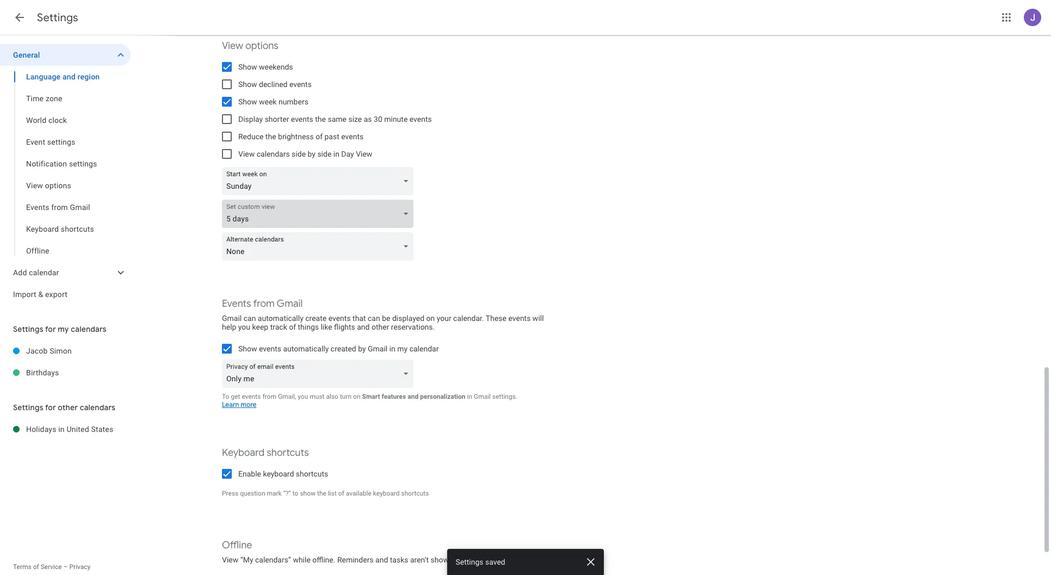Task type: locate. For each thing, give the bounding box(es) containing it.
1 show from the top
[[238, 63, 257, 71]]

1 vertical spatial you
[[298, 393, 308, 401]]

0 vertical spatial you
[[238, 323, 250, 332]]

0 horizontal spatial side
[[292, 150, 306, 158]]

1 horizontal spatial calendar
[[410, 345, 439, 353]]

clock
[[48, 116, 67, 125]]

for
[[45, 324, 56, 334], [45, 403, 56, 413]]

1 horizontal spatial view options
[[222, 40, 279, 52]]

of right "track"
[[289, 323, 296, 332]]

by right created
[[358, 345, 366, 353]]

offline. right shown
[[455, 556, 478, 565]]

and
[[63, 72, 76, 81], [357, 323, 370, 332], [408, 393, 419, 401], [376, 556, 388, 565]]

aren't
[[410, 556, 429, 565]]

1 horizontal spatial can
[[368, 314, 380, 323]]

settings for notification settings
[[69, 160, 97, 168]]

calendar up &
[[29, 268, 59, 277]]

1 vertical spatial options
[[45, 181, 71, 190]]

brightness
[[278, 132, 314, 141]]

0 horizontal spatial can
[[244, 314, 256, 323]]

1 horizontal spatial by
[[358, 345, 366, 353]]

keyboard up enable
[[222, 447, 265, 460]]

1 vertical spatial the
[[266, 132, 276, 141]]

displayed
[[392, 314, 425, 323]]

show up display
[[238, 97, 257, 106]]

2 vertical spatial calendars
[[80, 403, 115, 413]]

jacob simon
[[26, 347, 72, 356]]

settings for event settings
[[47, 138, 75, 146]]

30
[[374, 115, 383, 124]]

0 vertical spatial other
[[372, 323, 389, 332]]

1 for from the top
[[45, 324, 56, 334]]

show left weekends
[[238, 63, 257, 71]]

0 horizontal spatial view options
[[26, 181, 71, 190]]

1 vertical spatial settings
[[69, 160, 97, 168]]

be
[[382, 314, 391, 323]]

get
[[231, 393, 240, 401]]

2 for from the top
[[45, 403, 56, 413]]

events up reduce the brightness of past events
[[291, 115, 313, 124]]

3 show from the top
[[238, 97, 257, 106]]

0 vertical spatial keyboard
[[26, 225, 59, 234]]

gmail left settings.
[[474, 393, 491, 401]]

on left your
[[427, 314, 435, 323]]

of right list
[[339, 490, 345, 498]]

calendars up jacob simon 'tree item'
[[71, 324, 107, 334]]

1 vertical spatial keyboard
[[222, 447, 265, 460]]

0 vertical spatial offline
[[26, 247, 49, 255]]

export
[[45, 290, 68, 299]]

tree containing general
[[0, 44, 131, 305]]

0 vertical spatial events
[[26, 203, 49, 212]]

keyboard
[[26, 225, 59, 234], [222, 447, 265, 460]]

0 horizontal spatial other
[[58, 403, 78, 413]]

events from gmail
[[26, 203, 90, 212]]

world
[[26, 116, 46, 125]]

and left region
[[63, 72, 76, 81]]

minute
[[384, 115, 408, 124]]

options up events from gmail
[[45, 181, 71, 190]]

view options up show weekends
[[222, 40, 279, 52]]

you
[[238, 323, 250, 332], [298, 393, 308, 401]]

0 horizontal spatial options
[[45, 181, 71, 190]]

show for show events automatically created by gmail in my calendar
[[238, 345, 257, 353]]

in right personalization
[[467, 393, 473, 401]]

offline.
[[313, 556, 336, 565], [455, 556, 478, 565]]

other right that
[[372, 323, 389, 332]]

can
[[244, 314, 256, 323], [368, 314, 380, 323]]

gmail inside to get events from gmail, you must also turn on smart features and personalization in gmail settings. learn more
[[474, 393, 491, 401]]

offline inside the offline view "my calendars" while offline. reminders and tasks aren't shown offline.
[[222, 540, 252, 552]]

from inside events from gmail gmail can automatically create events that can be displayed on your calendar. these events will help you keep track of things like flights and other reservations.
[[253, 298, 275, 310]]

group containing language and region
[[0, 66, 131, 262]]

"my
[[240, 556, 253, 565]]

offline for offline view "my calendars" while offline. reminders and tasks aren't shown offline.
[[222, 540, 252, 552]]

and right flights
[[357, 323, 370, 332]]

events
[[26, 203, 49, 212], [222, 298, 251, 310]]

to
[[293, 490, 299, 498]]

automatically inside events from gmail gmail can automatically create events that can be displayed on your calendar. these events will help you keep track of things like flights and other reservations.
[[258, 314, 304, 323]]

you right help
[[238, 323, 250, 332]]

personalization
[[420, 393, 466, 401]]

0 horizontal spatial calendar
[[29, 268, 59, 277]]

settings left saved at left
[[456, 558, 484, 567]]

side down past
[[318, 150, 332, 158]]

1 vertical spatial my
[[398, 345, 408, 353]]

settings for settings for other calendars
[[13, 403, 43, 413]]

events left will
[[509, 314, 531, 323]]

calendars up states in the left of the page
[[80, 403, 115, 413]]

notification settings
[[26, 160, 97, 168]]

the left list
[[317, 490, 327, 498]]

gmail down notification settings
[[70, 203, 90, 212]]

events down 'notification'
[[26, 203, 49, 212]]

1 vertical spatial on
[[353, 393, 361, 401]]

settings for settings for my calendars
[[13, 324, 43, 334]]

for up jacob simon
[[45, 324, 56, 334]]

settings up notification settings
[[47, 138, 75, 146]]

0 horizontal spatial on
[[353, 393, 361, 401]]

from left the gmail,
[[263, 393, 277, 401]]

0 vertical spatial on
[[427, 314, 435, 323]]

events right get
[[242, 393, 261, 401]]

reminders
[[338, 556, 374, 565]]

from up keep in the bottom left of the page
[[253, 298, 275, 310]]

1 horizontal spatial offline
[[222, 540, 252, 552]]

show events automatically created by gmail in my calendar
[[238, 345, 439, 353]]

and inside the offline view "my calendars" while offline. reminders and tasks aren't shown offline.
[[376, 556, 388, 565]]

keyboard down events from gmail
[[26, 225, 59, 234]]

1 vertical spatial calendar
[[410, 345, 439, 353]]

1 vertical spatial offline
[[222, 540, 252, 552]]

view
[[222, 40, 243, 52], [238, 150, 255, 158], [356, 150, 373, 158], [26, 181, 43, 190], [222, 556, 239, 565]]

0 vertical spatial view options
[[222, 40, 279, 52]]

view options
[[222, 40, 279, 52], [26, 181, 71, 190]]

world clock
[[26, 116, 67, 125]]

keyboard shortcuts down events from gmail
[[26, 225, 94, 234]]

0 vertical spatial from
[[51, 203, 68, 212]]

1 horizontal spatial events
[[222, 298, 251, 310]]

and right features
[[408, 393, 419, 401]]

1 vertical spatial events
[[222, 298, 251, 310]]

1 vertical spatial keyboard shortcuts
[[222, 447, 309, 460]]

0 horizontal spatial events
[[26, 203, 49, 212]]

to get events from gmail, you must also turn on smart features and personalization in gmail settings. learn more
[[222, 393, 518, 409]]

the left same
[[315, 115, 326, 124]]

1 horizontal spatial you
[[298, 393, 308, 401]]

offline
[[26, 247, 49, 255], [222, 540, 252, 552]]

1 horizontal spatial options
[[246, 40, 279, 52]]

gmail
[[70, 203, 90, 212], [277, 298, 303, 310], [222, 314, 242, 323], [368, 345, 388, 353], [474, 393, 491, 401]]

on right turn
[[353, 393, 361, 401]]

learn
[[222, 401, 239, 409]]

settings for settings saved
[[456, 558, 484, 567]]

keyboard up mark
[[263, 470, 294, 479]]

0 horizontal spatial you
[[238, 323, 250, 332]]

None field
[[222, 167, 418, 195], [222, 200, 418, 228], [222, 232, 418, 261], [222, 360, 418, 388], [222, 167, 418, 195], [222, 200, 418, 228], [222, 232, 418, 261], [222, 360, 418, 388]]

events
[[290, 80, 312, 89], [291, 115, 313, 124], [410, 115, 432, 124], [341, 132, 364, 141], [329, 314, 351, 323], [509, 314, 531, 323], [259, 345, 281, 353], [242, 393, 261, 401]]

1 vertical spatial from
[[253, 298, 275, 310]]

holidays in united states link
[[26, 419, 131, 440]]

events inside events from gmail gmail can automatically create events that can be displayed on your calendar. these events will help you keep track of things like flights and other reservations.
[[222, 298, 251, 310]]

options
[[246, 40, 279, 52], [45, 181, 71, 190]]

1 horizontal spatial other
[[372, 323, 389, 332]]

keyboard right available on the bottom of page
[[373, 490, 400, 498]]

holidays
[[26, 425, 56, 434]]

0 vertical spatial by
[[308, 150, 316, 158]]

notification
[[26, 160, 67, 168]]

while
[[293, 556, 311, 565]]

events up help
[[222, 298, 251, 310]]

the
[[315, 115, 326, 124], [266, 132, 276, 141], [317, 490, 327, 498]]

show down show weekends
[[238, 80, 257, 89]]

0 horizontal spatial offline
[[26, 247, 49, 255]]

1 horizontal spatial offline.
[[455, 556, 478, 565]]

offline. right while at the left of the page
[[313, 556, 336, 565]]

show weekends
[[238, 63, 293, 71]]

automatically left create
[[258, 314, 304, 323]]

holidays in united states tree item
[[0, 419, 131, 440]]

birthdays link
[[26, 362, 131, 384]]

tasks
[[390, 556, 409, 565]]

settings
[[47, 138, 75, 146], [69, 160, 97, 168]]

group
[[0, 66, 131, 262]]

and inside events from gmail gmail can automatically create events that can be displayed on your calendar. these events will help you keep track of things like flights and other reservations.
[[357, 323, 370, 332]]

events for events from gmail gmail can automatically create events that can be displayed on your calendar. these events will help you keep track of things like flights and other reservations.
[[222, 298, 251, 310]]

offline for offline
[[26, 247, 49, 255]]

on inside to get events from gmail, you must also turn on smart features and personalization in gmail settings. learn more
[[353, 393, 361, 401]]

2 show from the top
[[238, 80, 257, 89]]

keyboard inside group
[[26, 225, 59, 234]]

other
[[372, 323, 389, 332], [58, 403, 78, 413]]

your
[[437, 314, 452, 323]]

by down reduce the brightness of past events
[[308, 150, 316, 158]]

in
[[334, 150, 340, 158], [390, 345, 396, 353], [467, 393, 473, 401], [58, 425, 65, 434]]

calendar down the reservations.
[[410, 345, 439, 353]]

offline inside group
[[26, 247, 49, 255]]

view up show weekends
[[222, 40, 243, 52]]

tree
[[0, 44, 131, 305]]

keep
[[252, 323, 269, 332]]

you left "must"
[[298, 393, 308, 401]]

from down notification settings
[[51, 203, 68, 212]]

can right help
[[244, 314, 256, 323]]

0 horizontal spatial keyboard
[[263, 470, 294, 479]]

question
[[240, 490, 265, 498]]

you inside events from gmail gmail can automatically create events that can be displayed on your calendar. these events will help you keep track of things like flights and other reservations.
[[238, 323, 250, 332]]

the down shorter at the left of the page
[[266, 132, 276, 141]]

settings for other calendars
[[13, 403, 115, 413]]

go back image
[[13, 11, 26, 24]]

in inside to get events from gmail, you must also turn on smart features and personalization in gmail settings. learn more
[[467, 393, 473, 401]]

1 horizontal spatial side
[[318, 150, 332, 158]]

calendars down reduce
[[257, 150, 290, 158]]

show down keep in the bottom left of the page
[[238, 345, 257, 353]]

4 show from the top
[[238, 345, 257, 353]]

0 vertical spatial automatically
[[258, 314, 304, 323]]

gmail down "be"
[[368, 345, 388, 353]]

settings up "holidays"
[[13, 403, 43, 413]]

keyboard
[[263, 470, 294, 479], [373, 490, 400, 498]]

calendar
[[29, 268, 59, 277], [410, 345, 439, 353]]

other up holidays in united states
[[58, 403, 78, 413]]

0 horizontal spatial keyboard shortcuts
[[26, 225, 94, 234]]

show declined events
[[238, 80, 312, 89]]

offline view "my calendars" while offline. reminders and tasks aren't shown offline.
[[222, 540, 478, 565]]

calendars
[[257, 150, 290, 158], [71, 324, 107, 334], [80, 403, 115, 413]]

calendars for settings for my calendars
[[71, 324, 107, 334]]

1 vertical spatial by
[[358, 345, 366, 353]]

press question mark "?" to show the list of available keyboard shortcuts
[[222, 490, 429, 498]]

0 horizontal spatial offline.
[[313, 556, 336, 565]]

0 horizontal spatial keyboard
[[26, 225, 59, 234]]

offline up "my at the bottom left
[[222, 540, 252, 552]]

shortcuts
[[61, 225, 94, 234], [267, 447, 309, 460], [296, 470, 328, 479], [402, 490, 429, 498]]

view left "my at the bottom left
[[222, 556, 239, 565]]

offline up add calendar at left
[[26, 247, 49, 255]]

settings up the jacob
[[13, 324, 43, 334]]

1 horizontal spatial keyboard
[[373, 490, 400, 498]]

0 horizontal spatial my
[[58, 324, 69, 334]]

display shorter events the same size as 30 minute events
[[238, 115, 432, 124]]

my down the reservations.
[[398, 345, 408, 353]]

and left tasks
[[376, 556, 388, 565]]

side down reduce the brightness of past events
[[292, 150, 306, 158]]

for up "holidays"
[[45, 403, 56, 413]]

in inside tree item
[[58, 425, 65, 434]]

states
[[91, 425, 113, 434]]

1 vertical spatial for
[[45, 403, 56, 413]]

by
[[308, 150, 316, 158], [358, 345, 366, 353]]

0 vertical spatial calendar
[[29, 268, 59, 277]]

on
[[427, 314, 435, 323], [353, 393, 361, 401]]

0 vertical spatial my
[[58, 324, 69, 334]]

options up show weekends
[[246, 40, 279, 52]]

from for events from gmail
[[51, 203, 68, 212]]

2 vertical spatial from
[[263, 393, 277, 401]]

gmail left keep in the bottom left of the page
[[222, 314, 242, 323]]

keyboard shortcuts up enable
[[222, 447, 309, 460]]

my up jacob simon 'tree item'
[[58, 324, 69, 334]]

can left "be"
[[368, 314, 380, 323]]

0 vertical spatial for
[[45, 324, 56, 334]]

0 vertical spatial settings
[[47, 138, 75, 146]]

view options down 'notification'
[[26, 181, 71, 190]]

1 vertical spatial calendars
[[71, 324, 107, 334]]

in left united
[[58, 425, 65, 434]]

settings right 'go back' image
[[37, 11, 78, 24]]

events up numbers
[[290, 80, 312, 89]]

settings for my calendars tree
[[0, 340, 131, 384]]

1 horizontal spatial on
[[427, 314, 435, 323]]

automatically down the things
[[283, 345, 329, 353]]

view down 'notification'
[[26, 181, 43, 190]]

0 vertical spatial keyboard shortcuts
[[26, 225, 94, 234]]

of inside events from gmail gmail can automatically create events that can be displayed on your calendar. these events will help you keep track of things like flights and other reservations.
[[289, 323, 296, 332]]

time
[[26, 94, 44, 103]]

settings right 'notification'
[[69, 160, 97, 168]]



Task type: vqa. For each thing, say whether or not it's contained in the screenshot.
past
yes



Task type: describe. For each thing, give the bounding box(es) containing it.
view inside group
[[26, 181, 43, 190]]

import & export
[[13, 290, 68, 299]]

for for other
[[45, 403, 56, 413]]

1 horizontal spatial my
[[398, 345, 408, 353]]

2 vertical spatial the
[[317, 490, 327, 498]]

1 can from the left
[[244, 314, 256, 323]]

calendars for settings for other calendars
[[80, 403, 115, 413]]

privacy link
[[69, 563, 91, 571]]

gmail up "track"
[[277, 298, 303, 310]]

enable keyboard shortcuts
[[238, 470, 328, 479]]

show week numbers
[[238, 97, 309, 106]]

numbers
[[279, 97, 309, 106]]

import
[[13, 290, 36, 299]]

view inside the offline view "my calendars" while offline. reminders and tasks aren't shown offline.
[[222, 556, 239, 565]]

as
[[364, 115, 372, 124]]

birthdays
[[26, 369, 59, 377]]

these
[[486, 314, 507, 323]]

1 horizontal spatial keyboard shortcuts
[[222, 447, 309, 460]]

region
[[78, 72, 100, 81]]

1 vertical spatial automatically
[[283, 345, 329, 353]]

events for events from gmail
[[26, 203, 49, 212]]

1 offline. from the left
[[313, 556, 336, 565]]

gmail inside group
[[70, 203, 90, 212]]

settings heading
[[37, 11, 78, 24]]

will
[[533, 314, 544, 323]]

things
[[298, 323, 319, 332]]

turn
[[340, 393, 352, 401]]

0 vertical spatial calendars
[[257, 150, 290, 158]]

display
[[238, 115, 263, 124]]

other inside events from gmail gmail can automatically create events that can be displayed on your calendar. these events will help you keep track of things like flights and other reservations.
[[372, 323, 389, 332]]

settings for my calendars
[[13, 324, 107, 334]]

press
[[222, 490, 239, 498]]

show for show declined events
[[238, 80, 257, 89]]

must
[[310, 393, 325, 401]]

show
[[300, 490, 316, 498]]

track
[[270, 323, 287, 332]]

service
[[41, 563, 62, 571]]

0 vertical spatial keyboard
[[263, 470, 294, 479]]

view calendars side by side in day view
[[238, 150, 373, 158]]

–
[[64, 563, 68, 571]]

events down size
[[341, 132, 364, 141]]

you inside to get events from gmail, you must also turn on smart features and personalization in gmail settings. learn more
[[298, 393, 308, 401]]

help
[[222, 323, 236, 332]]

0 vertical spatial the
[[315, 115, 326, 124]]

of right terms
[[33, 563, 39, 571]]

flights
[[334, 323, 355, 332]]

calendar.
[[454, 314, 484, 323]]

events left that
[[329, 314, 351, 323]]

2 can from the left
[[368, 314, 380, 323]]

week
[[259, 97, 277, 106]]

event settings
[[26, 138, 75, 146]]

events right minute
[[410, 115, 432, 124]]

1 side from the left
[[292, 150, 306, 158]]

from inside to get events from gmail, you must also turn on smart features and personalization in gmail settings. learn more
[[263, 393, 277, 401]]

view right the day
[[356, 150, 373, 158]]

reservations.
[[391, 323, 435, 332]]

general tree item
[[0, 44, 131, 66]]

saved
[[486, 558, 506, 567]]

available
[[346, 490, 372, 498]]

0 horizontal spatial by
[[308, 150, 316, 158]]

mark
[[267, 490, 282, 498]]

shorter
[[265, 115, 289, 124]]

on inside events from gmail gmail can automatically create events that can be displayed on your calendar. these events will help you keep track of things like flights and other reservations.
[[427, 314, 435, 323]]

options inside group
[[45, 181, 71, 190]]

shown
[[431, 556, 453, 565]]

like
[[321, 323, 332, 332]]

add
[[13, 268, 27, 277]]

terms
[[13, 563, 31, 571]]

events inside to get events from gmail, you must also turn on smart features and personalization in gmail settings. learn more
[[242, 393, 261, 401]]

smart
[[362, 393, 380, 401]]

gmail,
[[278, 393, 296, 401]]

enable
[[238, 470, 261, 479]]

1 vertical spatial other
[[58, 403, 78, 413]]

of left past
[[316, 132, 323, 141]]

from for events from gmail gmail can automatically create events that can be displayed on your calendar. these events will help you keep track of things like flights and other reservations.
[[253, 298, 275, 310]]

1 horizontal spatial keyboard
[[222, 447, 265, 460]]

language
[[26, 72, 61, 81]]

2 offline. from the left
[[455, 556, 478, 565]]

show for show week numbers
[[238, 97, 257, 106]]

0 vertical spatial options
[[246, 40, 279, 52]]

privacy
[[69, 563, 91, 571]]

birthdays tree item
[[0, 362, 131, 384]]

settings saved
[[456, 558, 506, 567]]

size
[[349, 115, 362, 124]]

more
[[241, 401, 257, 409]]

2 side from the left
[[318, 150, 332, 158]]

learn more link
[[222, 401, 257, 409]]

jacob
[[26, 347, 48, 356]]

in left the day
[[334, 150, 340, 158]]

create
[[306, 314, 327, 323]]

for for my
[[45, 324, 56, 334]]

1 vertical spatial keyboard
[[373, 490, 400, 498]]

created
[[331, 345, 356, 353]]

calendars"
[[255, 556, 291, 565]]

jacob simon tree item
[[0, 340, 131, 362]]

"?"
[[283, 490, 291, 498]]

general
[[13, 51, 40, 59]]

calendar inside tree
[[29, 268, 59, 277]]

event
[[26, 138, 45, 146]]

to
[[222, 393, 229, 401]]

past
[[325, 132, 340, 141]]

1 vertical spatial view options
[[26, 181, 71, 190]]

settings.
[[493, 393, 518, 401]]

zone
[[46, 94, 62, 103]]

terms of service – privacy
[[13, 563, 91, 571]]

declined
[[259, 80, 288, 89]]

list
[[328, 490, 337, 498]]

simon
[[50, 347, 72, 356]]

reduce the brightness of past events
[[238, 132, 364, 141]]

settings for settings
[[37, 11, 78, 24]]

terms of service link
[[13, 563, 62, 571]]

&
[[38, 290, 43, 299]]

view down reduce
[[238, 150, 255, 158]]

show for show weekends
[[238, 63, 257, 71]]

events from gmail gmail can automatically create events that can be displayed on your calendar. these events will help you keep track of things like flights and other reservations.
[[222, 298, 544, 332]]

reduce
[[238, 132, 264, 141]]

language and region
[[26, 72, 100, 81]]

and inside to get events from gmail, you must also turn on smart features and personalization in gmail settings. learn more
[[408, 393, 419, 401]]

keyboard shortcuts inside group
[[26, 225, 94, 234]]

shortcuts inside group
[[61, 225, 94, 234]]

features
[[382, 393, 406, 401]]

in down the reservations.
[[390, 345, 396, 353]]

time zone
[[26, 94, 62, 103]]

that
[[353, 314, 366, 323]]

events down "track"
[[259, 345, 281, 353]]

same
[[328, 115, 347, 124]]

holidays in united states
[[26, 425, 113, 434]]



